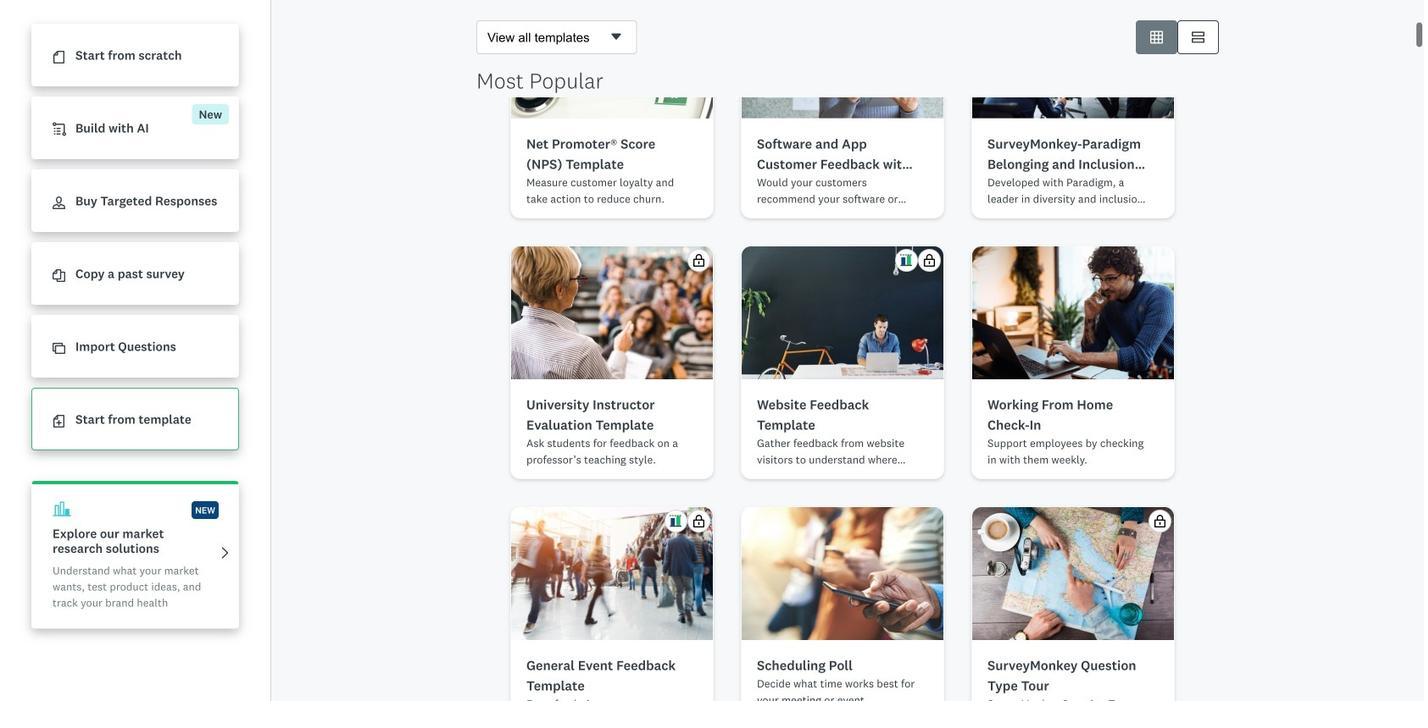 Task type: describe. For each thing, give the bounding box(es) containing it.
lock image for the general event feedback template image
[[693, 515, 705, 528]]

lock image for surveymonkey question type tour image
[[1154, 515, 1166, 528]]

university instructor evaluation template image
[[511, 247, 713, 380]]

documentclone image
[[53, 270, 65, 282]]

chevronright image
[[219, 547, 231, 560]]

website feedback template image
[[742, 247, 943, 380]]

grid image
[[1150, 31, 1163, 44]]

scheduling poll image
[[742, 508, 943, 641]]



Task type: vqa. For each thing, say whether or not it's contained in the screenshot.
SurveyMonkey Logo
no



Task type: locate. For each thing, give the bounding box(es) containing it.
general event feedback template image
[[511, 508, 713, 641]]

0 vertical spatial lock image
[[693, 254, 705, 267]]

documentplus image
[[53, 416, 65, 428]]

lock image
[[923, 254, 936, 267], [693, 515, 705, 528]]

document image
[[53, 51, 65, 64]]

textboxmultiple image
[[1192, 31, 1205, 44]]

0 horizontal spatial lock image
[[693, 515, 705, 528]]

1 horizontal spatial lock image
[[923, 254, 936, 267]]

lock image
[[693, 254, 705, 267], [1154, 515, 1166, 528]]

user image
[[53, 197, 65, 210]]

working from home check-in image
[[972, 247, 1174, 380]]

0 vertical spatial lock image
[[923, 254, 936, 267]]

0 horizontal spatial lock image
[[693, 254, 705, 267]]

lock image for university instructor evaluation template image
[[693, 254, 705, 267]]

surveymonkey-paradigm belonging and inclusion template image
[[972, 0, 1174, 119]]

software and app customer feedback with nps® image
[[742, 0, 943, 119]]

1 vertical spatial lock image
[[1154, 515, 1166, 528]]

surveymonkey question type tour image
[[972, 508, 1174, 641]]

1 vertical spatial lock image
[[693, 515, 705, 528]]

clone image
[[53, 343, 65, 355]]

net promoter® score (nps) template image
[[511, 0, 713, 119]]

1 horizontal spatial lock image
[[1154, 515, 1166, 528]]

lock image for website feedback template image
[[923, 254, 936, 267]]



